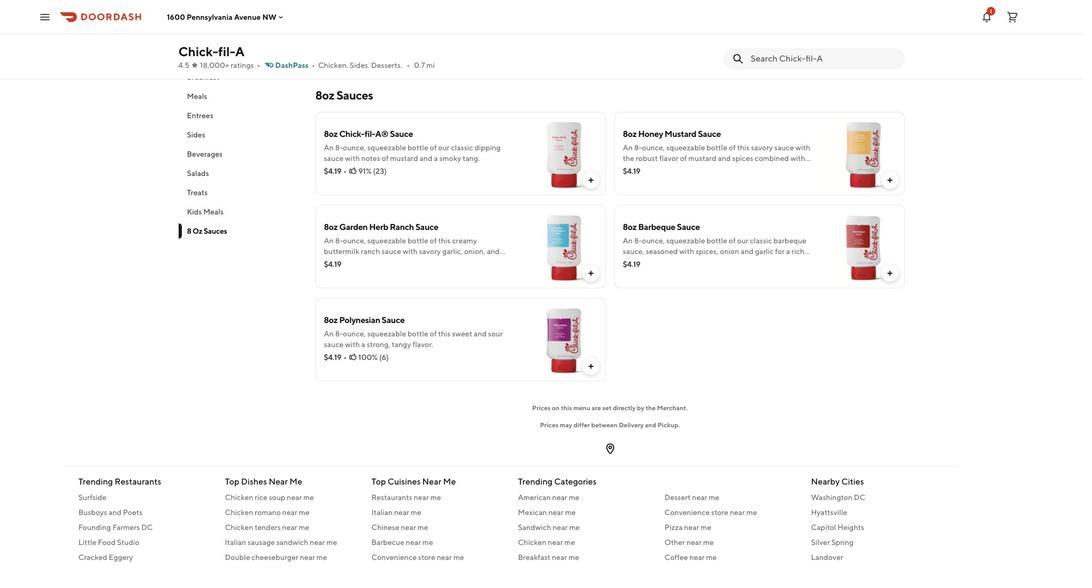 Task type: describe. For each thing, give the bounding box(es) containing it.
side
[[381, 24, 396, 32]]

coffee
[[665, 553, 688, 562]]

notification bell image
[[981, 10, 994, 23]]

chicken romano near me
[[225, 508, 310, 517]]

• left 0.7
[[407, 61, 410, 70]]

• left chicken.
[[312, 61, 315, 70]]

1 vertical spatial meals
[[203, 208, 224, 216]]

$4.19 for 8oz barbeque sauce
[[623, 260, 641, 269]]

waffle
[[416, 34, 439, 43]]

hyattsville link
[[811, 507, 945, 518]]

8oz polynesian sauce an 8-ounce, squeezable bottle of this sweet and sour sauce with a strong, tangy flavor.
[[324, 315, 503, 349]]

a left prize.
[[432, 45, 436, 54]]

italian sausage sandwich near me
[[225, 538, 337, 547]]

• right ratings
[[257, 61, 260, 70]]

8oz for 8oz honey mustard sauce an 8-ounce, squeezable bottle of this savory sauce with the robust flavor of mustard and spices combined with the sweetness of honey.
[[623, 129, 637, 139]]

nearby cities
[[811, 477, 864, 487]]

sweetness
[[636, 165, 671, 173]]

with inside "8oz polynesian sauce an 8-ounce, squeezable bottle of this sweet and sour sauce with a strong, tangy flavor."
[[345, 340, 360, 349]]

0 horizontal spatial convenience store near me link
[[372, 552, 505, 563]]

2 ct chick-n-strips® kid's meal image
[[523, 0, 606, 65]]

me for top dishes near me
[[290, 477, 302, 487]]

8oz for 8oz barbeque sauce an 8-ounce, squeezable bottle of our classic barbeque sauce, seasoned with spices, onion and garlic for a rich and bold flavor.
[[623, 222, 637, 232]]

pizza near me link
[[665, 522, 799, 533]]

and left garlic
[[741, 247, 754, 256]]

on
[[552, 404, 560, 412]]

chick- up item
[[397, 13, 420, 21]]

sauce inside "8oz polynesian sauce an 8-ounce, squeezable bottle of this sweet and sour sauce with a strong, tangy flavor."
[[324, 340, 344, 349]]

0 horizontal spatial store
[[418, 553, 435, 562]]

an inside the 8oz garden herb ranch sauce an 8-ounce, squeezable bottle of this creamy buttermilk ranch sauce with savory garlic, onion, and herb flavors.
[[324, 237, 334, 245]]

an inside "8oz polynesian sauce an 8-ounce, squeezable bottle of this sweet and sour sauce with a strong, tangy flavor."
[[324, 330, 334, 338]]

silver spring link
[[811, 537, 945, 548]]

items
[[220, 15, 239, 24]]

near inside restaurants near me link
[[414, 493, 429, 502]]

kids meals button
[[178, 202, 303, 222]]

0 vertical spatial the
[[623, 154, 635, 163]]

coffee near me
[[665, 553, 717, 562]]

18,000+
[[200, 61, 229, 70]]

chick- inside 8oz chick-fil-a® sauce an 8-ounce, squeezable bottle of our classic dipping sauce with notes of mustard and a smoky tang.
[[339, 129, 365, 139]]

founding
[[78, 523, 111, 532]]

8oz chick-fil-a® sauce an 8-ounce, squeezable bottle of our classic dipping sauce with notes of mustard and a smoky tang.
[[324, 129, 501, 163]]

robust
[[636, 154, 658, 163]]

and up founding farmers dc
[[109, 508, 122, 517]]

0 vertical spatial convenience store near me link
[[665, 507, 799, 518]]

poets
[[123, 508, 143, 517]]

mustard
[[665, 129, 697, 139]]

a left 2-
[[354, 13, 358, 21]]

bottle inside "8oz polynesian sauce an 8-ounce, squeezable bottle of this sweet and sour sauce with a strong, tangy flavor."
[[408, 330, 429, 338]]

beverages button
[[178, 144, 303, 164]]

kid's
[[368, 45, 383, 54]]

trending for trending categories
[[518, 477, 553, 487]]

mi
[[427, 61, 435, 70]]

0 horizontal spatial sauces
[[204, 227, 227, 235]]

or
[[491, 34, 498, 43]]

1 horizontal spatial restaurants
[[372, 493, 412, 502]]

0 vertical spatial restaurants
[[115, 477, 161, 487]]

add item to cart image for 8oz polynesian sauce
[[587, 362, 595, 371]]

bottle inside 8oz honey mustard sauce an 8-ounce, squeezable bottle of this savory sauce with the robust flavor of mustard and spices combined with the sweetness of honey.
[[707, 143, 728, 152]]

barbeque
[[774, 237, 807, 245]]

and left "pickup."
[[645, 421, 657, 429]]

dipping
[[475, 143, 501, 152]]

sauce inside the 8oz barbeque sauce an 8-ounce, squeezable bottle of our classic barbeque sauce, seasoned with spices, onion and garlic for a rich and bold flavor.
[[677, 222, 700, 232]]

1 vertical spatial convenience
[[372, 553, 417, 562]]

includes
[[324, 13, 353, 21]]

1600 pennsylvania avenue nw button
[[167, 13, 285, 21]]

chicken tenders near me
[[225, 523, 310, 532]]

treats
[[187, 188, 208, 197]]

near up pizza near me link
[[730, 508, 745, 517]]

near inside barbecue near me link
[[406, 538, 421, 547]]

trending categories
[[518, 477, 597, 487]]

8oz barbeque sauce an 8-ounce, squeezable bottle of our classic barbeque sauce, seasoned with spices, onion and garlic for a rich and bold flavor.
[[623, 222, 807, 266]]

notes
[[361, 154, 380, 163]]

ounce, inside 8oz chick-fil-a® sauce an 8-ounce, squeezable bottle of our classic dipping sauce with notes of mustard and a smoky tang.
[[343, 143, 366, 152]]

mustard for a®
[[390, 154, 418, 163]]

near inside coffee near me link
[[690, 553, 705, 562]]

item
[[398, 24, 413, 32]]

by
[[637, 404, 645, 412]]

8oz honey mustard sauce image
[[822, 112, 905, 195]]

cities
[[842, 477, 864, 487]]

categories
[[554, 477, 597, 487]]

prices for prices may differ between delivery and pickup.
[[540, 421, 559, 429]]

italian near me link
[[372, 507, 505, 518]]

0 vertical spatial meals
[[187, 92, 207, 101]]

apple
[[469, 24, 490, 32]]

chicken. sides. desserts. • 0.7 mi
[[318, 61, 435, 70]]

near for dishes
[[269, 477, 288, 487]]

mustard for sauce
[[689, 154, 717, 163]]

a inside the 8oz barbeque sauce an 8-ounce, squeezable bottle of our classic barbeque sauce, seasoned with spices, onion and garlic for a rich and bold flavor.
[[787, 247, 790, 256]]

18,000+ ratings •
[[200, 61, 260, 70]]

a up cheese,
[[357, 24, 360, 32]]

a inside "8oz polynesian sauce an 8-ounce, squeezable bottle of this sweet and sour sauce with a strong, tangy flavor."
[[361, 340, 365, 349]]

washington
[[811, 493, 853, 502]]

strong,
[[367, 340, 390, 349]]

chick- up fruits®
[[437, 13, 460, 21]]

are
[[592, 404, 601, 412]]

beverages
[[187, 150, 223, 158]]

coffee near me link
[[665, 552, 799, 563]]

this inside 8oz honey mustard sauce an 8-ounce, squeezable bottle of this savory sauce with the robust flavor of mustard and spices combined with the sweetness of honey.
[[738, 143, 750, 152]]

fil- up 18,000+ ratings •
[[218, 44, 235, 59]]

chick- down reviews
[[178, 44, 218, 59]]

n-
[[460, 13, 467, 21]]

garden
[[339, 222, 368, 232]]

nw
[[262, 13, 277, 21]]

and inside includes a 2-count of chick-fil-a chick-n-strips®, a choice of a small side item (buddy fruits® apple sauce, mac & cheese, chick-fil-a waffle potato fries®, or fruit cup), a kid's size drink and a prize.
[[418, 45, 431, 54]]

8oz for 8oz sauces
[[315, 88, 334, 102]]

cracked eggery link
[[78, 552, 212, 563]]

tenders
[[255, 523, 281, 532]]

mac
[[324, 34, 339, 43]]

bottle inside 8oz chick-fil-a® sauce an 8-ounce, squeezable bottle of our classic dipping sauce with notes of mustard and a smoky tang.
[[408, 143, 429, 152]]

• left 91%
[[344, 167, 347, 176]]

dc inside washington dc link
[[854, 493, 866, 502]]

ranch
[[390, 222, 414, 232]]

smoky
[[440, 154, 461, 163]]

cracked eggery
[[78, 553, 133, 562]]

capitol
[[811, 523, 836, 532]]

barbecue near me link
[[372, 537, 505, 548]]

buttermilk
[[324, 247, 360, 256]]

this inside the 8oz garden herb ranch sauce an 8-ounce, squeezable bottle of this creamy buttermilk ranch sauce with savory garlic, onion, and herb flavors.
[[438, 237, 451, 245]]

salads
[[187, 169, 209, 178]]

of inside "8oz polynesian sauce an 8-ounce, squeezable bottle of this sweet and sour sauce with a strong, tangy flavor."
[[430, 330, 437, 338]]

0 vertical spatial convenience store near me
[[665, 508, 757, 517]]

bold
[[637, 258, 653, 266]]

add item to cart image for 8oz chick-fil-a® sauce
[[587, 176, 595, 185]]

top for top dishes near me
[[225, 477, 239, 487]]

italian for italian near me
[[372, 508, 393, 517]]

salads button
[[178, 164, 303, 183]]

ratings
[[231, 61, 254, 70]]

pennsylvania
[[187, 13, 233, 21]]

near inside chicken tenders near me link
[[282, 523, 297, 532]]

creamy
[[452, 237, 477, 245]]

ordered
[[206, 54, 235, 62]]

savory inside 8oz honey mustard sauce an 8-ounce, squeezable bottle of this savory sauce with the robust flavor of mustard and spices combined with the sweetness of honey.
[[751, 143, 773, 152]]

tangy
[[392, 340, 411, 349]]

most ordered button
[[178, 48, 303, 67]]

chicken rice soup near me
[[225, 493, 314, 502]]

prize.
[[438, 45, 456, 54]]

&
[[340, 34, 345, 43]]

sauce inside 8oz honey mustard sauce an 8-ounce, squeezable bottle of this savory sauce with the robust flavor of mustard and spices combined with the sweetness of honey.
[[775, 143, 794, 152]]

add item to cart image for 8oz honey mustard sauce
[[886, 176, 894, 185]]

bottle inside the 8oz garden herb ranch sauce an 8-ounce, squeezable bottle of this creamy buttermilk ranch sauce with savory garlic, onion, and herb flavors.
[[408, 237, 429, 245]]

sausage
[[248, 538, 275, 547]]

menu
[[574, 404, 591, 412]]

near for cuisines
[[423, 477, 442, 487]]

and inside the 8oz garden herb ranch sauce an 8-ounce, squeezable bottle of this creamy buttermilk ranch sauce with savory garlic, onion, and herb flavors.
[[487, 247, 500, 256]]

sides.
[[350, 61, 370, 70]]

chick-fil-a
[[178, 44, 245, 59]]

8- inside the 8oz garden herb ranch sauce an 8-ounce, squeezable bottle of this creamy buttermilk ranch sauce with savory garlic, onion, and herb flavors.
[[335, 237, 343, 245]]

near down barbecue near me link
[[437, 553, 452, 562]]

near inside sandwich near me link
[[553, 523, 568, 532]]

near inside "chicken near me" link
[[548, 538, 563, 547]]

8- inside 8oz chick-fil-a® sauce an 8-ounce, squeezable bottle of our classic dipping sauce with notes of mustard and a smoky tang.
[[335, 143, 343, 152]]

1 horizontal spatial convenience
[[665, 508, 710, 517]]

near inside mexican near me link
[[549, 508, 564, 517]]

8- inside the 8oz barbeque sauce an 8-ounce, squeezable bottle of our classic barbeque sauce, seasoned with spices, onion and garlic for a rich and bold flavor.
[[634, 237, 642, 245]]

$4.19 left 100% on the bottom of the page
[[324, 353, 341, 362]]

dc inside founding farmers dc "link"
[[141, 523, 153, 532]]

featured
[[187, 15, 218, 24]]

sauce inside the 8oz garden herb ranch sauce an 8-ounce, squeezable bottle of this creamy buttermilk ranch sauce with savory garlic, onion, and herb flavors.
[[416, 222, 439, 232]]

a®
[[375, 129, 389, 139]]

a up sauce,
[[497, 13, 501, 21]]

a inside 8oz chick-fil-a® sauce an 8-ounce, squeezable bottle of our classic dipping sauce with notes of mustard and a smoky tang.
[[434, 154, 438, 163]]

near inside italian sausage sandwich near me link
[[310, 538, 325, 547]]

and down sauce,
[[623, 258, 636, 266]]

near inside italian near me link
[[394, 508, 409, 517]]

busboys and poets
[[78, 508, 143, 517]]

fries®,
[[465, 34, 490, 43]]

avenue
[[234, 13, 261, 21]]

onion,
[[464, 247, 486, 256]]

desserts.
[[371, 61, 402, 70]]



Task type: vqa. For each thing, say whether or not it's contained in the screenshot.
Breakfast to the right
yes



Task type: locate. For each thing, give the bounding box(es) containing it.
store down barbecue near me link
[[418, 553, 435, 562]]

savory left garlic,
[[419, 247, 441, 256]]

polynesian
[[339, 315, 380, 325]]

• left 100% on the bottom of the page
[[344, 353, 347, 362]]

0 vertical spatial prices
[[532, 404, 551, 412]]

1 vertical spatial flavor.
[[413, 340, 433, 349]]

1 $4.19 • from the top
[[324, 167, 347, 176]]

0 horizontal spatial dc
[[141, 523, 153, 532]]

near down chinese near me
[[406, 538, 421, 547]]

near up the other near me
[[684, 523, 700, 532]]

italian for italian sausage sandwich near me
[[225, 538, 246, 547]]

1 vertical spatial classic
[[750, 237, 772, 245]]

1 horizontal spatial flavor.
[[654, 258, 675, 266]]

2 horizontal spatial a
[[430, 13, 435, 21]]

$4.19 for 8oz garden herb ranch sauce
[[324, 260, 341, 269]]

this right the on
[[561, 404, 572, 412]]

sauce up tangy
[[382, 315, 405, 325]]

oz
[[193, 227, 202, 235]]

1 horizontal spatial our
[[738, 237, 749, 245]]

landover
[[811, 553, 844, 562]]

near inside the chicken rice soup near me link
[[287, 493, 302, 502]]

an inside 8oz honey mustard sauce an 8-ounce, squeezable bottle of this savory sauce with the robust flavor of mustard and spices combined with the sweetness of honey.
[[623, 143, 633, 152]]

near right "sandwich"
[[310, 538, 325, 547]]

trending
[[78, 477, 113, 487], [518, 477, 553, 487]]

0 horizontal spatial mustard
[[390, 154, 418, 163]]

1 horizontal spatial top
[[372, 477, 386, 487]]

chick- down "side"
[[376, 34, 399, 43]]

8oz for 8oz chick-fil-a® sauce an 8-ounce, squeezable bottle of our classic dipping sauce with notes of mustard and a smoky tang.
[[324, 129, 338, 139]]

breakfast for breakfast near me
[[518, 553, 551, 562]]

sauces right oz
[[204, 227, 227, 235]]

1 horizontal spatial classic
[[750, 237, 772, 245]]

top left dishes
[[225, 477, 239, 487]]

breakfast down 18,000+
[[187, 73, 219, 81]]

mustard up "honey."
[[689, 154, 717, 163]]

drink
[[399, 45, 416, 54]]

8oz left polynesian
[[324, 315, 338, 325]]

food
[[98, 538, 116, 547]]

near up the sandwich near me
[[549, 508, 564, 517]]

sauce inside "8oz polynesian sauce an 8-ounce, squeezable bottle of this sweet and sour sauce with a strong, tangy flavor."
[[382, 315, 405, 325]]

sauce inside 8oz honey mustard sauce an 8-ounce, squeezable bottle of this savory sauce with the robust flavor of mustard and spices combined with the sweetness of honey.
[[698, 129, 721, 139]]

8oz for 8oz garden herb ranch sauce an 8-ounce, squeezable bottle of this creamy buttermilk ranch sauce with savory garlic, onion, and herb flavors.
[[324, 222, 338, 232]]

ounce, up the robust
[[642, 143, 665, 152]]

chicken near me
[[518, 538, 575, 547]]

and left sour
[[474, 330, 487, 338]]

a left smoky
[[434, 154, 438, 163]]

1600
[[167, 13, 185, 21]]

chicken for chicken near me
[[518, 538, 547, 547]]

2 top from the left
[[372, 477, 386, 487]]

near inside pizza near me link
[[684, 523, 700, 532]]

founding farmers dc
[[78, 523, 153, 532]]

trending up american
[[518, 477, 553, 487]]

2 near from the left
[[423, 477, 442, 487]]

1 vertical spatial italian
[[225, 538, 246, 547]]

0 vertical spatial a
[[430, 13, 435, 21]]

0 horizontal spatial near
[[269, 477, 288, 487]]

our inside 8oz chick-fil-a® sauce an 8-ounce, squeezable bottle of our classic dipping sauce with notes of mustard and a smoky tang.
[[438, 143, 450, 152]]

small
[[362, 24, 379, 32]]

8oz garden herb ranch sauce image
[[523, 205, 606, 288]]

sauce up the spices,
[[677, 222, 700, 232]]

romano
[[255, 508, 281, 517]]

italian up chinese at the bottom of the page
[[372, 508, 393, 517]]

the right by
[[646, 404, 656, 412]]

chicken inside "chicken near me" link
[[518, 538, 547, 547]]

fruits®
[[441, 24, 467, 32]]

near down mexican near me
[[553, 523, 568, 532]]

sauce up combined
[[775, 143, 794, 152]]

a up (buddy
[[430, 13, 435, 21]]

8oz for 8oz polynesian sauce an 8-ounce, squeezable bottle of this sweet and sour sauce with a strong, tangy flavor.
[[324, 315, 338, 325]]

0 vertical spatial store
[[712, 508, 729, 517]]

and left the spices
[[718, 154, 731, 163]]

an inside the 8oz barbeque sauce an 8-ounce, squeezable bottle of our classic barbeque sauce, seasoned with spices, onion and garlic for a rich and bold flavor.
[[623, 237, 633, 245]]

8oz inside the 8oz garden herb ranch sauce an 8-ounce, squeezable bottle of this creamy buttermilk ranch sauce with savory garlic, onion, and herb flavors.
[[324, 222, 338, 232]]

chicken for chicken rice soup near me
[[225, 493, 253, 502]]

for
[[775, 247, 785, 256]]

1 vertical spatial savory
[[419, 247, 441, 256]]

flavor. right tangy
[[413, 340, 433, 349]]

$4.19 • for polynesian
[[324, 353, 347, 362]]

1 horizontal spatial convenience store near me link
[[665, 507, 799, 518]]

8oz left honey
[[623, 129, 637, 139]]

classic inside 8oz chick-fil-a® sauce an 8-ounce, squeezable bottle of our classic dipping sauce with notes of mustard and a smoky tang.
[[451, 143, 473, 152]]

0 vertical spatial breakfast
[[187, 73, 219, 81]]

fruit
[[324, 45, 340, 54]]

1 horizontal spatial savory
[[751, 143, 773, 152]]

1 vertical spatial breakfast
[[518, 553, 551, 562]]

ounce, down polynesian
[[343, 330, 366, 338]]

0 vertical spatial dc
[[854, 493, 866, 502]]

near down trending categories
[[553, 493, 568, 502]]

1 near from the left
[[269, 477, 288, 487]]

flavor. inside the 8oz barbeque sauce an 8-ounce, squeezable bottle of our classic barbeque sauce, seasoned with spices, onion and garlic for a rich and bold flavor.
[[654, 258, 675, 266]]

0 vertical spatial savory
[[751, 143, 773, 152]]

little
[[78, 538, 96, 547]]

breakfast near me link
[[518, 552, 652, 563]]

convenience down barbecue
[[372, 553, 417, 562]]

ounce, up notes
[[343, 143, 366, 152]]

breakfast inside "link"
[[518, 553, 551, 562]]

0 horizontal spatial convenience store near me
[[372, 553, 464, 562]]

squeezable inside "8oz polynesian sauce an 8-ounce, squeezable bottle of this sweet and sour sauce with a strong, tangy flavor."
[[367, 330, 406, 338]]

a up drink on the left
[[409, 34, 414, 43]]

1 trending from the left
[[78, 477, 113, 487]]

chicken up sausage on the left bottom
[[225, 523, 253, 532]]

0 horizontal spatial breakfast
[[187, 73, 219, 81]]

reviews
[[187, 34, 215, 43]]

between
[[592, 421, 618, 429]]

0 horizontal spatial savory
[[419, 247, 441, 256]]

flavors.
[[341, 258, 366, 266]]

1 horizontal spatial store
[[712, 508, 729, 517]]

ounce,
[[343, 143, 366, 152], [642, 143, 665, 152], [343, 237, 366, 245], [642, 237, 665, 245], [343, 330, 366, 338]]

mustard inside 8oz chick-fil-a® sauce an 8-ounce, squeezable bottle of our classic dipping sauce with notes of mustard and a smoky tang.
[[390, 154, 418, 163]]

barbecue near me
[[372, 538, 433, 547]]

and inside 8oz honey mustard sauce an 8-ounce, squeezable bottle of this savory sauce with the robust flavor of mustard and spices combined with the sweetness of honey.
[[718, 154, 731, 163]]

ounce, inside the 8oz barbeque sauce an 8-ounce, squeezable bottle of our classic barbeque sauce, seasoned with spices, onion and garlic for a rich and bold flavor.
[[642, 237, 665, 245]]

choice
[[324, 24, 347, 32]]

0 vertical spatial add item to cart image
[[587, 176, 595, 185]]

0 vertical spatial convenience
[[665, 508, 710, 517]]

flavor. inside "8oz polynesian sauce an 8-ounce, squeezable bottle of this sweet and sour sauce with a strong, tangy flavor."
[[413, 340, 433, 349]]

0 horizontal spatial trending
[[78, 477, 113, 487]]

and inside "8oz polynesian sauce an 8-ounce, squeezable bottle of this sweet and sour sauce with a strong, tangy flavor."
[[474, 330, 487, 338]]

bottle inside the 8oz barbeque sauce an 8-ounce, squeezable bottle of our classic barbeque sauce, seasoned with spices, onion and garlic for a rich and bold flavor.
[[707, 237, 728, 245]]

0 vertical spatial $4.19 •
[[324, 167, 347, 176]]

cracked
[[78, 553, 107, 562]]

pickup.
[[658, 421, 680, 429]]

0 horizontal spatial top
[[225, 477, 239, 487]]

sandwich near me
[[518, 523, 580, 532]]

squeezable inside the 8oz barbeque sauce an 8-ounce, squeezable bottle of our classic barbeque sauce, seasoned with spices, onion and garlic for a rich and bold flavor.
[[667, 237, 705, 245]]

1 mustard from the left
[[390, 154, 418, 163]]

little food studio link
[[78, 537, 212, 548]]

chicken inside chicken romano near me link
[[225, 508, 253, 517]]

0 horizontal spatial a
[[235, 44, 245, 59]]

me for top cuisines near me
[[443, 477, 456, 487]]

prices for prices on this menu are set directly by the merchant .
[[532, 404, 551, 412]]

8oz barbeque sauce image
[[822, 205, 905, 288]]

1 vertical spatial prices
[[540, 421, 559, 429]]

sauce down polynesian
[[324, 340, 344, 349]]

1 vertical spatial add item to cart image
[[886, 269, 894, 278]]

squeezable inside the 8oz garden herb ranch sauce an 8-ounce, squeezable bottle of this creamy buttermilk ranch sauce with savory garlic, onion, and herb flavors.
[[367, 237, 406, 245]]

near inside double cheeseburger near me "link"
[[300, 553, 315, 562]]

1 vertical spatial our
[[738, 237, 749, 245]]

a up 100% on the bottom of the page
[[361, 340, 365, 349]]

dessert near me
[[665, 493, 720, 502]]

Item Search search field
[[751, 53, 897, 65]]

squeezable down herb
[[367, 237, 406, 245]]

strips®,
[[467, 13, 495, 21]]

0 vertical spatial add item to cart image
[[886, 176, 894, 185]]

with inside the 8oz barbeque sauce an 8-ounce, squeezable bottle of our classic barbeque sauce, seasoned with spices, onion and garlic for a rich and bold flavor.
[[680, 247, 695, 256]]

italian sausage sandwich near me link
[[225, 537, 359, 548]]

mexican
[[518, 508, 547, 517]]

set
[[603, 404, 612, 412]]

2 mustard from the left
[[689, 154, 717, 163]]

pizza
[[665, 523, 683, 532]]

0 horizontal spatial our
[[438, 143, 450, 152]]

nearby
[[811, 477, 840, 487]]

8oz chick-fil-a® sauce image
[[523, 112, 606, 195]]

0 horizontal spatial restaurants
[[115, 477, 161, 487]]

me up the chicken rice soup near me link
[[290, 477, 302, 487]]

entrees
[[187, 111, 213, 120]]

near down 'top cuisines near me'
[[414, 493, 429, 502]]

of inside the 8oz garden herb ranch sauce an 8-ounce, squeezable bottle of this creamy buttermilk ranch sauce with savory garlic, onion, and herb flavors.
[[430, 237, 437, 245]]

studio
[[117, 538, 139, 547]]

8- inside "8oz polynesian sauce an 8-ounce, squeezable bottle of this sweet and sour sauce with a strong, tangy flavor."
[[335, 330, 343, 338]]

dashpass •
[[275, 61, 315, 70]]

near down "sandwich"
[[300, 553, 315, 562]]

add item to cart image
[[587, 176, 595, 185], [886, 269, 894, 278]]

savory inside the 8oz garden herb ranch sauce an 8-ounce, squeezable bottle of this creamy buttermilk ranch sauce with savory garlic, onion, and herb flavors.
[[419, 247, 441, 256]]

restaurants up surfside "link"
[[115, 477, 161, 487]]

0 vertical spatial sauces
[[337, 88, 373, 102]]

flavor. down seasoned
[[654, 258, 675, 266]]

the left sweetness
[[623, 165, 635, 173]]

sauce inside the 8oz garden herb ranch sauce an 8-ounce, squeezable bottle of this creamy buttermilk ranch sauce with savory garlic, onion, and herb flavors.
[[382, 247, 401, 256]]

trending for trending restaurants
[[78, 477, 113, 487]]

barbecue
[[372, 538, 405, 547]]

0 vertical spatial italian
[[372, 508, 393, 517]]

this up the spices
[[738, 143, 750, 152]]

2 vertical spatial the
[[646, 404, 656, 412]]

near up soup
[[269, 477, 288, 487]]

and left smoky
[[420, 154, 433, 163]]

$4.19 down "buttermilk"
[[324, 260, 341, 269]]

0 horizontal spatial italian
[[225, 538, 246, 547]]

1 horizontal spatial trending
[[518, 477, 553, 487]]

classic up garlic
[[750, 237, 772, 245]]

tang.
[[463, 154, 480, 163]]

breakfast inside button
[[187, 73, 219, 81]]

ounce, inside "8oz polynesian sauce an 8-ounce, squeezable bottle of this sweet and sour sauce with a strong, tangy flavor."
[[343, 330, 366, 338]]

0 horizontal spatial flavor.
[[413, 340, 433, 349]]

our inside the 8oz barbeque sauce an 8-ounce, squeezable bottle of our classic barbeque sauce, seasoned with spices, onion and garlic for a rich and bold flavor.
[[738, 237, 749, 245]]

with inside 8oz chick-fil-a® sauce an 8-ounce, squeezable bottle of our classic dipping sauce with notes of mustard and a smoky tang.
[[345, 154, 360, 163]]

1 vertical spatial add item to cart image
[[587, 269, 595, 278]]

convenience
[[665, 508, 710, 517], [372, 553, 417, 562]]

0 vertical spatial flavor.
[[654, 258, 675, 266]]

fil- inside 8oz chick-fil-a® sauce an 8-ounce, squeezable bottle of our classic dipping sauce with notes of mustard and a smoky tang.
[[365, 129, 375, 139]]

breakfast near me
[[518, 553, 579, 562]]

and inside 8oz chick-fil-a® sauce an 8-ounce, squeezable bottle of our classic dipping sauce with notes of mustard and a smoky tang.
[[420, 154, 433, 163]]

rice
[[255, 493, 267, 502]]

$4.19 •
[[324, 167, 347, 176], [324, 353, 347, 362]]

1 vertical spatial restaurants
[[372, 493, 412, 502]]

2 trending from the left
[[518, 477, 553, 487]]

$4.19 • for chick-
[[324, 167, 347, 176]]

1 horizontal spatial mustard
[[689, 154, 717, 163]]

$4.19
[[324, 167, 341, 176], [623, 167, 641, 176], [324, 260, 341, 269], [623, 260, 641, 269], [324, 353, 341, 362]]

trending restaurants
[[78, 477, 161, 487]]

0 horizontal spatial me
[[290, 477, 302, 487]]

1 horizontal spatial breakfast
[[518, 553, 551, 562]]

8oz inside the 8oz barbeque sauce an 8-ounce, squeezable bottle of our classic barbeque sauce, seasoned with spices, onion and garlic for a rich and bold flavor.
[[623, 222, 637, 232]]

add item to cart image
[[886, 176, 894, 185], [587, 269, 595, 278], [587, 362, 595, 371]]

cup),
[[342, 45, 361, 54]]

8oz polynesian sauce image
[[523, 298, 606, 382]]

near up coffee near me
[[687, 538, 702, 547]]

91% (23)
[[359, 167, 387, 176]]

ounce, down garden
[[343, 237, 366, 245]]

ranch
[[361, 247, 380, 256]]

1 horizontal spatial sauces
[[337, 88, 373, 102]]

•
[[257, 61, 260, 70], [312, 61, 315, 70], [407, 61, 410, 70], [344, 167, 347, 176], [344, 353, 347, 362]]

directly
[[613, 404, 636, 412]]

ounce, inside the 8oz garden herb ranch sauce an 8-ounce, squeezable bottle of this creamy buttermilk ranch sauce with savory garlic, onion, and herb flavors.
[[343, 237, 366, 245]]

a up ratings
[[235, 44, 245, 59]]

8oz inside 8oz honey mustard sauce an 8-ounce, squeezable bottle of this savory sauce with the robust flavor of mustard and spices combined with the sweetness of honey.
[[623, 129, 637, 139]]

1 horizontal spatial italian
[[372, 508, 393, 517]]

1 vertical spatial a
[[409, 34, 414, 43]]

garlic
[[755, 247, 774, 256]]

meals right kids
[[203, 208, 224, 216]]

sauce right ranch
[[382, 247, 401, 256]]

and right onion,
[[487, 247, 500, 256]]

1 vertical spatial convenience store near me link
[[372, 552, 505, 563]]

open menu image
[[39, 10, 51, 23]]

8oz down 8oz sauces
[[324, 129, 338, 139]]

fil- down item
[[399, 34, 409, 43]]

italian
[[372, 508, 393, 517], [225, 538, 246, 547]]

chicken down sandwich
[[518, 538, 547, 547]]

0 horizontal spatial classic
[[451, 143, 473, 152]]

near down the sandwich near me
[[548, 538, 563, 547]]

100% (6)
[[359, 353, 389, 362]]

convenience store near me down the dessert near me
[[665, 508, 757, 517]]

me up restaurants near me link
[[443, 477, 456, 487]]

squeezable
[[367, 143, 406, 152], [667, 143, 705, 152], [367, 237, 406, 245], [667, 237, 705, 245], [367, 330, 406, 338]]

8oz up sauce,
[[623, 222, 637, 232]]

sauces down sides.
[[337, 88, 373, 102]]

squeezable down mustard
[[667, 143, 705, 152]]

add item to cart image for 8oz barbeque sauce
[[886, 269, 894, 278]]

top for top cuisines near me
[[372, 477, 386, 487]]

sauce right ranch
[[416, 222, 439, 232]]

breakfast for breakfast
[[187, 73, 219, 81]]

squeezable inside 8oz honey mustard sauce an 8-ounce, squeezable bottle of this savory sauce with the robust flavor of mustard and spices combined with the sweetness of honey.
[[667, 143, 705, 152]]

squeezable up the spices,
[[667, 237, 705, 245]]

$4.19 left 91%
[[324, 167, 341, 176]]

8oz down chicken.
[[315, 88, 334, 102]]

1 top from the left
[[225, 477, 239, 487]]

8oz left garden
[[324, 222, 338, 232]]

1 me from the left
[[290, 477, 302, 487]]

mexican near me
[[518, 508, 576, 517]]

an inside 8oz chick-fil-a® sauce an 8-ounce, squeezable bottle of our classic dipping sauce with notes of mustard and a smoky tang.
[[324, 143, 334, 152]]

$4.19 down the robust
[[623, 167, 641, 176]]

1 vertical spatial the
[[623, 165, 635, 173]]

8oz sauces
[[315, 88, 373, 102]]

top
[[225, 477, 239, 487], [372, 477, 386, 487]]

0 horizontal spatial add item to cart image
[[587, 176, 595, 185]]

fil- up (buddy
[[420, 13, 430, 21]]

$4.19 down sauce,
[[623, 260, 641, 269]]

$4.19 for 8oz honey mustard sauce
[[623, 167, 641, 176]]

this up garlic,
[[438, 237, 451, 245]]

ounce, inside 8oz honey mustard sauce an 8-ounce, squeezable bottle of this savory sauce with the robust flavor of mustard and spices combined with the sweetness of honey.
[[642, 143, 665, 152]]

sauce right mustard
[[698, 129, 721, 139]]

fil-
[[420, 13, 430, 21], [399, 34, 409, 43], [218, 44, 235, 59], [365, 129, 375, 139]]

this inside "8oz polynesian sauce an 8-ounce, squeezable bottle of this sweet and sour sauce with a strong, tangy flavor."
[[438, 330, 451, 338]]

rich
[[792, 247, 805, 256]]

cheeseburger
[[252, 553, 299, 562]]

1 horizontal spatial add item to cart image
[[886, 269, 894, 278]]

2 $4.19 • from the top
[[324, 353, 347, 362]]

surfside
[[78, 493, 106, 502]]

1 horizontal spatial near
[[423, 477, 442, 487]]

near up the barbecue near me
[[401, 523, 416, 532]]

0 vertical spatial classic
[[451, 143, 473, 152]]

8oz inside "8oz polynesian sauce an 8-ounce, squeezable bottle of this sweet and sour sauce with a strong, tangy flavor."
[[324, 315, 338, 325]]

sandwich
[[518, 523, 551, 532]]

chicken
[[225, 493, 253, 502], [225, 508, 253, 517], [225, 523, 253, 532], [518, 538, 547, 547]]

this
[[738, 143, 750, 152], [438, 237, 451, 245], [438, 330, 451, 338], [561, 404, 572, 412]]

prices left may
[[540, 421, 559, 429]]

1 vertical spatial $4.19 •
[[324, 353, 347, 362]]

squeezable up strong,
[[367, 330, 406, 338]]

busboys
[[78, 508, 107, 517]]

near inside chinese near me link
[[401, 523, 416, 532]]

prices left the on
[[532, 404, 551, 412]]

near down chicken near me
[[552, 553, 567, 562]]

near inside the american near me link
[[553, 493, 568, 502]]

0.7
[[414, 61, 425, 70]]

1 vertical spatial store
[[418, 553, 435, 562]]

founding farmers dc link
[[78, 522, 212, 533]]

2 me from the left
[[443, 477, 456, 487]]

prices may differ between delivery and pickup.
[[540, 421, 680, 429]]

a left kid's
[[362, 45, 366, 54]]

1 horizontal spatial dc
[[854, 493, 866, 502]]

near inside other near me link
[[687, 538, 702, 547]]

add item to cart image for 8oz garden herb ranch sauce
[[587, 269, 595, 278]]

fil- up notes
[[365, 129, 375, 139]]

merchant
[[657, 404, 686, 412]]

1 horizontal spatial convenience store near me
[[665, 508, 757, 517]]

featured items
[[187, 15, 239, 24]]

classic
[[451, 143, 473, 152], [750, 237, 772, 245]]

sauce inside 8oz chick-fil-a® sauce an 8-ounce, squeezable bottle of our classic dipping sauce with notes of mustard and a smoky tang.
[[324, 154, 344, 163]]

washington dc
[[811, 493, 866, 502]]

squeezable inside 8oz chick-fil-a® sauce an 8-ounce, squeezable bottle of our classic dipping sauce with notes of mustard and a smoky tang.
[[367, 143, 406, 152]]

2 vertical spatial add item to cart image
[[587, 362, 595, 371]]

little food studio
[[78, 538, 139, 547]]

near inside chicken romano near me link
[[282, 508, 298, 517]]

near inside breakfast near me "link"
[[552, 553, 567, 562]]

1 vertical spatial convenience store near me
[[372, 553, 464, 562]]

sauce inside 8oz chick-fil-a® sauce an 8-ounce, squeezable bottle of our classic dipping sauce with notes of mustard and a smoky tang.
[[390, 129, 413, 139]]

8oz inside 8oz chick-fil-a® sauce an 8-ounce, squeezable bottle of our classic dipping sauce with notes of mustard and a smoky tang.
[[324, 129, 338, 139]]

8
[[187, 227, 191, 235]]

chicken down dishes
[[225, 493, 253, 502]]

mustard inside 8oz honey mustard sauce an 8-ounce, squeezable bottle of this savory sauce with the robust flavor of mustard and spices combined with the sweetness of honey.
[[689, 154, 717, 163]]

chicken inside chicken tenders near me link
[[225, 523, 253, 532]]

ounce, up seasoned
[[642, 237, 665, 245]]

the left the robust
[[623, 154, 635, 163]]

chicken for chicken tenders near me
[[225, 523, 253, 532]]

savory up combined
[[751, 143, 773, 152]]

pizza near me
[[665, 523, 712, 532]]

classic inside the 8oz barbeque sauce an 8-ounce, squeezable bottle of our classic barbeque sauce, seasoned with spices, onion and garlic for a rich and bold flavor.
[[750, 237, 772, 245]]

0 vertical spatial our
[[438, 143, 450, 152]]

reviews button
[[178, 29, 303, 48]]

2 vertical spatial a
[[235, 44, 245, 59]]

near right dessert
[[692, 493, 708, 502]]

our up smoky
[[438, 143, 450, 152]]

a right for
[[787, 247, 790, 256]]

1 horizontal spatial a
[[409, 34, 414, 43]]

chicken for chicken romano near me
[[225, 508, 253, 517]]

kids
[[187, 208, 202, 216]]

near inside dessert near me link
[[692, 493, 708, 502]]

of inside the 8oz barbeque sauce an 8-ounce, squeezable bottle of our classic barbeque sauce, seasoned with spices, onion and garlic for a rich and bold flavor.
[[729, 237, 736, 245]]

meals
[[187, 92, 207, 101], [203, 208, 224, 216]]

landover link
[[811, 552, 945, 563]]

barbeque
[[638, 222, 676, 232]]

1 vertical spatial dc
[[141, 523, 153, 532]]

1 horizontal spatial me
[[443, 477, 456, 487]]

near down the other near me
[[690, 553, 705, 562]]

1 vertical spatial sauces
[[204, 227, 227, 235]]

8- inside 8oz honey mustard sauce an 8-ounce, squeezable bottle of this savory sauce with the robust flavor of mustard and spices combined with the sweetness of honey.
[[634, 143, 642, 152]]

meals up entrees
[[187, 92, 207, 101]]

0 horizontal spatial convenience
[[372, 553, 417, 562]]

with inside the 8oz garden herb ranch sauce an 8-ounce, squeezable bottle of this creamy buttermilk ranch sauce with savory garlic, onion, and herb flavors.
[[403, 247, 418, 256]]

heights
[[838, 523, 865, 532]]

0 items, open order cart image
[[1007, 10, 1019, 23]]



